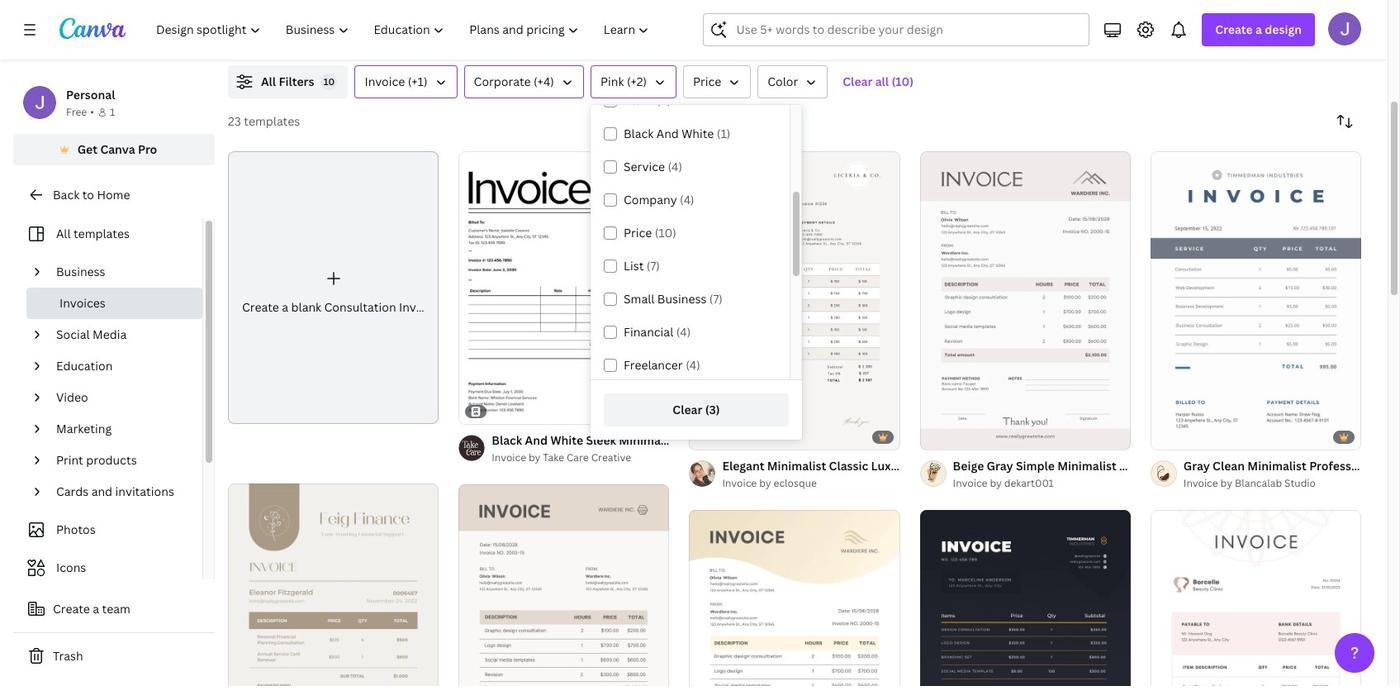 Task type: describe. For each thing, give the bounding box(es) containing it.
(+2)
[[627, 74, 647, 89]]

elegant minimalist classic luxury business invoice template link
[[723, 457, 1062, 475]]

color button
[[758, 65, 828, 98]]

create a design
[[1216, 21, 1303, 37]]

luxury
[[872, 458, 910, 474]]

clear all (10)
[[843, 74, 914, 89]]

0 vertical spatial business
[[56, 264, 105, 279]]

care
[[567, 451, 589, 465]]

23 templates
[[228, 113, 300, 129]]

cards and invitations
[[56, 484, 174, 499]]

beige gray simple minimalist consultation invoice invoice by dekart001
[[953, 458, 1237, 490]]

invoice by eclosque link
[[723, 475, 901, 492]]

elegant
[[723, 458, 765, 474]]

elegant minimalist classic luxury business invoice template invoice by eclosque
[[723, 458, 1062, 490]]

take
[[543, 451, 565, 465]]

price button
[[684, 65, 752, 98]]

financial
[[624, 324, 674, 340]]

business link
[[50, 256, 193, 288]]

marketing
[[56, 421, 112, 436]]

clear for clear all (10)
[[843, 74, 873, 89]]

minimalist inside elegant minimalist classic luxury business invoice template invoice by eclosque
[[768, 458, 827, 474]]

blank
[[291, 299, 322, 315]]

dekart001
[[1005, 476, 1055, 490]]

(4) for black (4)
[[657, 93, 671, 108]]

and
[[657, 126, 679, 141]]

freelancer (4)
[[624, 357, 701, 373]]

all for all templates
[[56, 226, 71, 241]]

invoice (+1)
[[365, 74, 428, 89]]

create a blank consultation invoice
[[242, 299, 440, 315]]

get canva pro
[[77, 141, 157, 157]]

(4) for company (4)
[[680, 192, 695, 207]]

company
[[624, 192, 677, 207]]

2 horizontal spatial beige gray simple minimalist consultation invoice image
[[920, 151, 1131, 450]]

icons
[[56, 560, 86, 575]]

products
[[86, 452, 137, 468]]

1 vertical spatial (7)
[[710, 291, 723, 307]]

black (4)
[[624, 93, 671, 108]]

all for all filters
[[261, 74, 276, 89]]

(+1)
[[408, 74, 428, 89]]

service
[[624, 159, 665, 174]]

studio
[[1285, 476, 1317, 490]]

Sort by button
[[1329, 105, 1362, 138]]

corporate (+4) button
[[464, 65, 584, 98]]

black for black
[[624, 93, 654, 108]]

a for design
[[1256, 21, 1263, 37]]

pro
[[138, 141, 157, 157]]

small
[[624, 291, 655, 307]]

1 vertical spatial business
[[658, 291, 707, 307]]

consultation inside the beige gray simple minimalist consultation invoice invoice by dekart001
[[1120, 458, 1193, 474]]

business modern blue and yellow invoice image
[[920, 510, 1131, 686]]

invoice inside button
[[365, 74, 405, 89]]

beige gray simple minimalist consultation invoice image for invoice by eclosque
[[690, 510, 901, 686]]

(1)
[[717, 126, 731, 141]]

pink
[[601, 74, 624, 89]]

beige gray simple minimalist consultation invoice image for invoice by take care creative
[[459, 485, 670, 686]]

corporate
[[474, 74, 531, 89]]

business inside elegant minimalist classic luxury business invoice template invoice by eclosque
[[913, 458, 963, 474]]

0 horizontal spatial consultation
[[324, 299, 396, 315]]

list
[[624, 258, 644, 274]]

personal
[[66, 87, 115, 102]]

0 horizontal spatial (7)
[[647, 258, 660, 274]]

clear (3) button
[[604, 393, 789, 426]]

canva
[[100, 141, 135, 157]]

beige aesthetic invoice image
[[228, 484, 439, 686]]

print
[[56, 452, 83, 468]]

freelancer
[[624, 357, 683, 373]]

back to home link
[[13, 179, 215, 212]]

invoice by blancalab studio
[[1184, 476, 1317, 490]]

simple
[[1017, 458, 1055, 474]]

invoices
[[60, 295, 106, 311]]

education
[[56, 358, 113, 374]]

pink (+2)
[[601, 74, 647, 89]]

by inside the beige gray simple minimalist consultation invoice invoice by dekart001
[[990, 476, 1002, 490]]

•
[[90, 105, 94, 119]]

price (10)
[[624, 225, 677, 241]]

media
[[93, 326, 127, 342]]

back
[[53, 187, 80, 202]]

social
[[56, 326, 90, 342]]

clear (3)
[[673, 402, 720, 417]]

(4) for service (4)
[[668, 159, 683, 174]]

social media link
[[50, 319, 193, 350]]

financial (4)
[[624, 324, 691, 340]]

filters
[[279, 74, 314, 89]]

trash link
[[13, 640, 215, 673]]



Task type: vqa. For each thing, say whether or not it's contained in the screenshot.
team's at the bottom right of the page
no



Task type: locate. For each thing, give the bounding box(es) containing it.
1 consulting invoice templates image from the left
[[1009, 0, 1362, 45]]

23
[[228, 113, 241, 129]]

consulting invoice templates image
[[1009, 0, 1362, 45], [1113, 0, 1258, 16]]

create for create a blank consultation invoice
[[242, 299, 279, 315]]

2 black from the top
[[624, 126, 654, 141]]

top level navigation element
[[145, 13, 664, 46]]

0 horizontal spatial create
[[53, 601, 90, 617]]

Search search field
[[737, 14, 1080, 45]]

create for create a team
[[53, 601, 90, 617]]

(10) right all
[[892, 74, 914, 89]]

0 horizontal spatial minimalist
[[768, 458, 827, 474]]

create a team
[[53, 601, 130, 617]]

(7) right list
[[647, 258, 660, 274]]

all left filters
[[261, 74, 276, 89]]

1 vertical spatial black
[[624, 126, 654, 141]]

a left design
[[1256, 21, 1263, 37]]

invoice
[[365, 74, 405, 89], [399, 299, 440, 315], [492, 451, 527, 465], [965, 458, 1006, 474], [1196, 458, 1237, 474], [723, 476, 757, 490], [953, 476, 988, 490], [1184, 476, 1219, 490]]

2 horizontal spatial business
[[913, 458, 963, 474]]

social media
[[56, 326, 127, 342]]

business up invoices
[[56, 264, 105, 279]]

2 horizontal spatial a
[[1256, 21, 1263, 37]]

photos link
[[23, 514, 193, 545]]

price up white
[[693, 74, 722, 89]]

2 vertical spatial create
[[53, 601, 90, 617]]

all templates link
[[23, 218, 193, 250]]

1 vertical spatial clear
[[673, 402, 703, 417]]

1 vertical spatial all
[[56, 226, 71, 241]]

1 minimalist from the left
[[768, 458, 827, 474]]

home
[[97, 187, 130, 202]]

education link
[[50, 350, 193, 382]]

templates right 23
[[244, 113, 300, 129]]

business
[[56, 264, 105, 279], [658, 291, 707, 307], [913, 458, 963, 474]]

0 vertical spatial a
[[1256, 21, 1263, 37]]

color
[[768, 74, 799, 89]]

create for create a design
[[1216, 21, 1254, 37]]

all templates
[[56, 226, 130, 241]]

white
[[682, 126, 714, 141]]

2 vertical spatial a
[[93, 601, 99, 617]]

price for price
[[693, 74, 722, 89]]

1 vertical spatial price
[[624, 225, 652, 241]]

consultation
[[324, 299, 396, 315], [1120, 458, 1193, 474]]

(10) down company (4)
[[655, 225, 677, 241]]

0 vertical spatial create
[[1216, 21, 1254, 37]]

a for team
[[93, 601, 99, 617]]

by left blancalab
[[1221, 476, 1233, 490]]

clear left all
[[843, 74, 873, 89]]

price
[[693, 74, 722, 89], [624, 225, 652, 241]]

a for blank
[[282, 299, 289, 315]]

0 vertical spatial (10)
[[892, 74, 914, 89]]

1
[[110, 105, 115, 119]]

create inside dropdown button
[[1216, 21, 1254, 37]]

small business (7)
[[624, 291, 723, 307]]

(+4)
[[534, 74, 555, 89]]

(4) right the company
[[680, 192, 695, 207]]

10 filter options selected element
[[321, 74, 338, 90]]

all
[[261, 74, 276, 89], [56, 226, 71, 241]]

templates down back to home at the top left of page
[[74, 226, 130, 241]]

get canva pro button
[[13, 134, 215, 165]]

2 vertical spatial business
[[913, 458, 963, 474]]

(4) up and
[[657, 93, 671, 108]]

by inside elegant minimalist classic luxury business invoice template invoice by eclosque
[[760, 476, 772, 490]]

1 horizontal spatial create
[[242, 299, 279, 315]]

(7)
[[647, 258, 660, 274], [710, 291, 723, 307]]

0 horizontal spatial a
[[93, 601, 99, 617]]

1 horizontal spatial (10)
[[892, 74, 914, 89]]

back to home
[[53, 187, 130, 202]]

1 horizontal spatial business
[[658, 291, 707, 307]]

a
[[1256, 21, 1263, 37], [282, 299, 289, 315], [93, 601, 99, 617]]

elegant minimalist classic luxury business invoice template image
[[690, 151, 901, 450]]

business right luxury
[[913, 458, 963, 474]]

create a team button
[[13, 593, 215, 626]]

all down back
[[56, 226, 71, 241]]

clear
[[843, 74, 873, 89], [673, 402, 703, 417]]

templates for 23 templates
[[244, 113, 300, 129]]

0 vertical spatial clear
[[843, 74, 873, 89]]

print products link
[[50, 445, 193, 476]]

photos
[[56, 522, 96, 537]]

beige gray simple minimalist consultation invoice link
[[953, 457, 1237, 475]]

None search field
[[704, 13, 1090, 46]]

1 horizontal spatial templates
[[244, 113, 300, 129]]

black and white (1)
[[624, 126, 731, 141]]

minimalist up invoice by dekart001 link
[[1058, 458, 1117, 474]]

black and white sleek minimalist management consulting invoice doc image
[[459, 151, 670, 424]]

free
[[66, 105, 87, 119]]

10
[[324, 75, 335, 88]]

minimalist inside the beige gray simple minimalist consultation invoice invoice by dekart001
[[1058, 458, 1117, 474]]

1 horizontal spatial beige gray simple minimalist consultation invoice image
[[690, 510, 901, 686]]

0 horizontal spatial all
[[56, 226, 71, 241]]

templates for all templates
[[74, 226, 130, 241]]

0 horizontal spatial price
[[624, 225, 652, 241]]

1 vertical spatial consultation
[[1120, 458, 1193, 474]]

clear inside button
[[843, 74, 873, 89]]

0 horizontal spatial (10)
[[655, 225, 677, 241]]

1 horizontal spatial a
[[282, 299, 289, 315]]

create down icons
[[53, 601, 90, 617]]

get
[[77, 141, 98, 157]]

0 vertical spatial templates
[[244, 113, 300, 129]]

(4) down small business (7)
[[677, 324, 691, 340]]

(4) for freelancer (4)
[[686, 357, 701, 373]]

clear left (3)
[[673, 402, 703, 417]]

0 horizontal spatial business
[[56, 264, 105, 279]]

by down the gray
[[990, 476, 1002, 490]]

(10) inside button
[[892, 74, 914, 89]]

by left take on the bottom left
[[529, 451, 541, 465]]

1 vertical spatial create
[[242, 299, 279, 315]]

1 horizontal spatial clear
[[843, 74, 873, 89]]

gray
[[987, 458, 1014, 474]]

jacob simon image
[[1329, 12, 1362, 45]]

1 horizontal spatial (7)
[[710, 291, 723, 307]]

a left "blank"
[[282, 299, 289, 315]]

2 consulting invoice templates image from the left
[[1113, 0, 1258, 16]]

beige
[[953, 458, 985, 474]]

icons link
[[23, 552, 193, 584]]

2 horizontal spatial create
[[1216, 21, 1254, 37]]

1 horizontal spatial consultation
[[1120, 458, 1193, 474]]

create left "blank"
[[242, 299, 279, 315]]

invitations
[[115, 484, 174, 499]]

1 vertical spatial (10)
[[655, 225, 677, 241]]

0 vertical spatial price
[[693, 74, 722, 89]]

(4) right freelancer
[[686, 357, 701, 373]]

create a blank consultation invoice element
[[228, 151, 440, 424]]

create a design button
[[1203, 13, 1316, 46]]

blancalab
[[1236, 476, 1283, 490]]

black left and
[[624, 126, 654, 141]]

0 vertical spatial (7)
[[647, 258, 660, 274]]

clear for clear (3)
[[673, 402, 703, 417]]

list (7)
[[624, 258, 660, 274]]

invoice by take care creative
[[492, 451, 632, 465]]

clear inside button
[[673, 402, 703, 417]]

template
[[1009, 458, 1062, 474]]

and
[[91, 484, 113, 499]]

(4) right the service
[[668, 159, 683, 174]]

print products
[[56, 452, 137, 468]]

trash
[[53, 648, 83, 664]]

video
[[56, 389, 88, 405]]

black
[[624, 93, 654, 108], [624, 126, 654, 141]]

invoice (+1) button
[[355, 65, 458, 98]]

to
[[82, 187, 94, 202]]

1 vertical spatial templates
[[74, 226, 130, 241]]

clear all (10) button
[[835, 65, 922, 98]]

company (4)
[[624, 192, 695, 207]]

a inside create a team button
[[93, 601, 99, 617]]

1 horizontal spatial minimalist
[[1058, 458, 1117, 474]]

invoice by dekart001 link
[[953, 475, 1131, 492]]

0 vertical spatial black
[[624, 93, 654, 108]]

price up list (7)
[[624, 225, 652, 241]]

cards
[[56, 484, 89, 499]]

black for black and white
[[624, 126, 654, 141]]

1 vertical spatial a
[[282, 299, 289, 315]]

(3)
[[706, 402, 720, 417]]

(10)
[[892, 74, 914, 89], [655, 225, 677, 241]]

cards and invitations link
[[50, 476, 193, 507]]

0 vertical spatial all
[[261, 74, 276, 89]]

a inside create a design dropdown button
[[1256, 21, 1263, 37]]

a inside create a blank consultation invoice element
[[282, 299, 289, 315]]

0 vertical spatial consultation
[[324, 299, 396, 315]]

eclosque
[[774, 476, 817, 490]]

2 minimalist from the left
[[1058, 458, 1117, 474]]

price for price (10)
[[624, 225, 652, 241]]

white minimalist beauty clinic service invoice image
[[1151, 510, 1362, 686]]

1 horizontal spatial all
[[261, 74, 276, 89]]

business up financial (4)
[[658, 291, 707, 307]]

by down "elegant"
[[760, 476, 772, 490]]

price inside price button
[[693, 74, 722, 89]]

0 horizontal spatial templates
[[74, 226, 130, 241]]

0 horizontal spatial clear
[[673, 402, 703, 417]]

create left design
[[1216, 21, 1254, 37]]

1 black from the top
[[624, 93, 654, 108]]

all
[[876, 74, 889, 89]]

service (4)
[[624, 159, 683, 174]]

create a blank consultation invoice link
[[228, 151, 440, 424]]

create inside button
[[53, 601, 90, 617]]

invoice by blancalab studio link
[[1184, 475, 1362, 492]]

minimalist up eclosque
[[768, 458, 827, 474]]

gray clean minimalist professional business consultation and service invoice image
[[1151, 151, 1362, 450]]

classic
[[829, 458, 869, 474]]

team
[[102, 601, 130, 617]]

(7) right small
[[710, 291, 723, 307]]

0 horizontal spatial beige gray simple minimalist consultation invoice image
[[459, 485, 670, 686]]

beige gray simple minimalist consultation invoice image
[[920, 151, 1131, 450], [459, 485, 670, 686], [690, 510, 901, 686]]

invoice by take care creative link
[[492, 450, 670, 466]]

black down (+2)
[[624, 93, 654, 108]]

video link
[[50, 382, 193, 413]]

marketing link
[[50, 413, 193, 445]]

design
[[1266, 21, 1303, 37]]

1 horizontal spatial price
[[693, 74, 722, 89]]

(4) for financial (4)
[[677, 324, 691, 340]]

pink (+2) button
[[591, 65, 677, 98]]

a left team
[[93, 601, 99, 617]]



